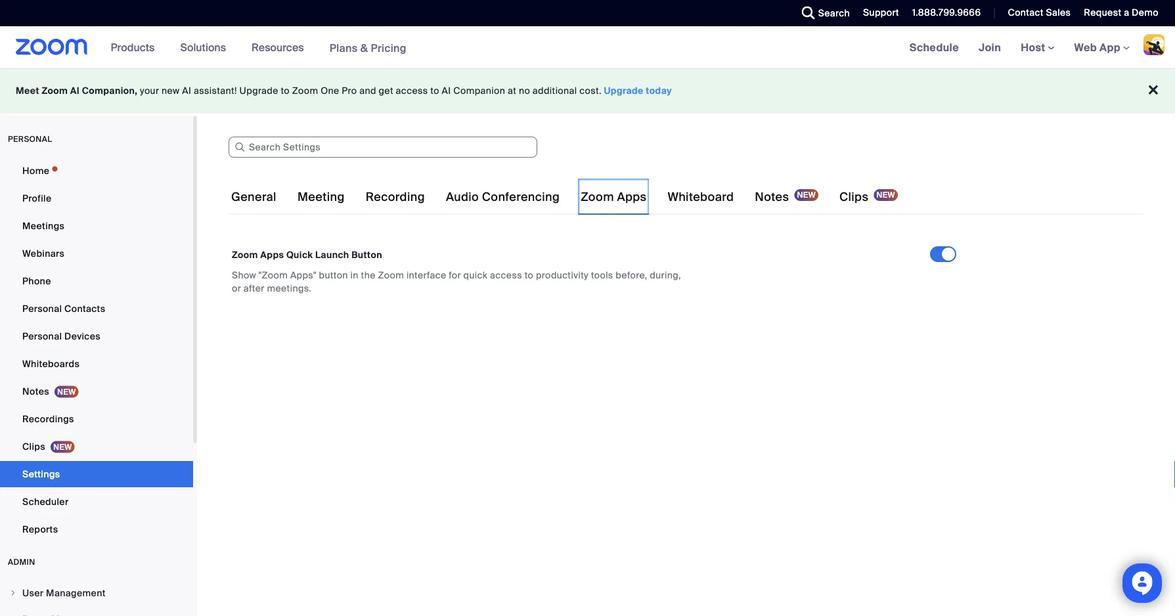 Task type: describe. For each thing, give the bounding box(es) containing it.
today
[[646, 85, 672, 97]]

phone
[[22, 275, 51, 287]]

plans & pricing
[[330, 41, 407, 55]]

at
[[508, 85, 517, 97]]

demo
[[1132, 7, 1159, 19]]

a
[[1124, 7, 1130, 19]]

show
[[232, 269, 256, 281]]

zoom inside show "zoom apps" button in the zoom interface for quick access to productivity tools before, during, or after meetings.
[[378, 269, 404, 281]]

web app button
[[1075, 40, 1130, 54]]

zoom apps
[[581, 190, 647, 205]]

support
[[863, 7, 899, 19]]

personal for personal contacts
[[22, 303, 62, 315]]

1 upgrade from the left
[[240, 85, 278, 97]]

general
[[231, 190, 277, 205]]

show "zoom apps" button in the zoom interface for quick access to productivity tools before, during, or after meetings.
[[232, 269, 681, 294]]

whiteboards link
[[0, 351, 193, 377]]

tools
[[591, 269, 613, 281]]

home
[[22, 165, 49, 177]]

admin
[[8, 557, 35, 567]]

audio
[[446, 190, 479, 205]]

schedule
[[910, 40, 959, 54]]

upgrade today link
[[604, 85, 672, 97]]

zoom apps quick launch button
[[232, 249, 382, 261]]

settings
[[22, 468, 60, 480]]

user management
[[22, 587, 106, 599]]

new
[[162, 85, 180, 97]]

2 ai from the left
[[182, 85, 191, 97]]

meetings navigation
[[900, 26, 1175, 69]]

apps for zoom apps quick launch button
[[260, 249, 284, 261]]

products
[[111, 40, 155, 54]]

before,
[[616, 269, 648, 281]]

clips link
[[0, 434, 193, 460]]

phone link
[[0, 268, 193, 294]]

profile picture image
[[1144, 34, 1165, 55]]

or
[[232, 282, 241, 294]]

zoom inside tabs of my account settings page tab list
[[581, 190, 614, 205]]

pricing
[[371, 41, 407, 55]]

join link
[[969, 26, 1011, 68]]

and
[[360, 85, 376, 97]]

contact
[[1008, 7, 1044, 19]]

host button
[[1021, 40, 1055, 54]]

profile
[[22, 192, 52, 204]]

personal
[[8, 134, 52, 144]]

pro
[[342, 85, 357, 97]]

1.888.799.9666
[[913, 7, 981, 19]]

host
[[1021, 40, 1048, 54]]

personal contacts link
[[0, 296, 193, 322]]

plans
[[330, 41, 358, 55]]

whiteboard
[[668, 190, 734, 205]]

no
[[519, 85, 530, 97]]

web
[[1075, 40, 1097, 54]]

notes inside tabs of my account settings page tab list
[[755, 190, 789, 205]]

meetings link
[[0, 213, 193, 239]]

after
[[244, 282, 265, 294]]

clips inside tabs of my account settings page tab list
[[840, 190, 869, 205]]

notes link
[[0, 378, 193, 405]]

personal contacts
[[22, 303, 105, 315]]

sales
[[1046, 7, 1071, 19]]

companion
[[454, 85, 505, 97]]

meet zoom ai companion, footer
[[0, 68, 1175, 114]]

right image
[[9, 589, 17, 597]]

schedule link
[[900, 26, 969, 68]]

cost.
[[580, 85, 602, 97]]

recording
[[366, 190, 425, 205]]

launch
[[315, 249, 349, 261]]

productivity
[[536, 269, 589, 281]]

app
[[1100, 40, 1121, 54]]

profile link
[[0, 185, 193, 212]]

companion,
[[82, 85, 138, 97]]

apps"
[[290, 269, 317, 281]]

meetings.
[[267, 282, 312, 294]]

assistant!
[[194, 85, 237, 97]]

Search Settings text field
[[229, 137, 537, 158]]

clips inside personal menu menu
[[22, 441, 45, 453]]



Task type: vqa. For each thing, say whether or not it's contained in the screenshot.
footer
no



Task type: locate. For each thing, give the bounding box(es) containing it.
1 personal from the top
[[22, 303, 62, 315]]

ai right new
[[182, 85, 191, 97]]

1 vertical spatial notes
[[22, 385, 49, 398]]

ai left the companion,
[[70, 85, 80, 97]]

web app
[[1075, 40, 1121, 54]]

1.888.799.9666 button
[[903, 0, 985, 26], [913, 7, 981, 19]]

0 horizontal spatial apps
[[260, 249, 284, 261]]

1 vertical spatial personal
[[22, 330, 62, 342]]

notes inside notes link
[[22, 385, 49, 398]]

user management menu item
[[0, 581, 193, 606]]

3 ai from the left
[[442, 85, 451, 97]]

zoom
[[42, 85, 68, 97], [292, 85, 318, 97], [581, 190, 614, 205], [232, 249, 258, 261], [378, 269, 404, 281]]

user
[[22, 587, 44, 599]]

personal down phone
[[22, 303, 62, 315]]

0 vertical spatial notes
[[755, 190, 789, 205]]

apps inside tabs of my account settings page tab list
[[617, 190, 647, 205]]

home link
[[0, 158, 193, 184]]

access
[[396, 85, 428, 97], [490, 269, 522, 281]]

recordings link
[[0, 406, 193, 432]]

personal
[[22, 303, 62, 315], [22, 330, 62, 342]]

request a demo
[[1084, 7, 1159, 19]]

contact sales
[[1008, 7, 1071, 19]]

0 horizontal spatial notes
[[22, 385, 49, 398]]

access right the get
[[396, 85, 428, 97]]

1 vertical spatial access
[[490, 269, 522, 281]]

to down resources dropdown button
[[281, 85, 290, 97]]

meet
[[16, 85, 39, 97]]

quick
[[464, 269, 488, 281]]

devices
[[64, 330, 101, 342]]

1 vertical spatial clips
[[22, 441, 45, 453]]

0 vertical spatial apps
[[617, 190, 647, 205]]

0 horizontal spatial clips
[[22, 441, 45, 453]]

1 horizontal spatial ai
[[182, 85, 191, 97]]

2 upgrade from the left
[[604, 85, 644, 97]]

1.888.799.9666 button up schedule link
[[913, 7, 981, 19]]

plans & pricing link
[[330, 41, 407, 55], [330, 41, 407, 55]]

to left productivity
[[525, 269, 534, 281]]

zoom logo image
[[16, 39, 88, 55]]

1 horizontal spatial clips
[[840, 190, 869, 205]]

upgrade down product information navigation
[[240, 85, 278, 97]]

1 ai from the left
[[70, 85, 80, 97]]

personal devices
[[22, 330, 101, 342]]

0 vertical spatial personal
[[22, 303, 62, 315]]

search
[[819, 7, 850, 19]]

admin menu menu
[[0, 581, 193, 616]]

recordings
[[22, 413, 74, 425]]

1.888.799.9666 button up 'schedule'
[[903, 0, 985, 26]]

request a demo link
[[1075, 0, 1175, 26], [1084, 7, 1159, 19]]

banner
[[0, 26, 1175, 69]]

"zoom
[[259, 269, 288, 281]]

product information navigation
[[101, 26, 417, 69]]

quick
[[286, 249, 313, 261]]

clips
[[840, 190, 869, 205], [22, 441, 45, 453]]

contacts
[[64, 303, 105, 315]]

1 horizontal spatial to
[[431, 85, 439, 97]]

1 horizontal spatial apps
[[617, 190, 647, 205]]

the
[[361, 269, 376, 281]]

personal menu menu
[[0, 158, 193, 544]]

apps
[[617, 190, 647, 205], [260, 249, 284, 261]]

during,
[[650, 269, 681, 281]]

personal for personal devices
[[22, 330, 62, 342]]

1 horizontal spatial notes
[[755, 190, 789, 205]]

1 horizontal spatial access
[[490, 269, 522, 281]]

whiteboards
[[22, 358, 80, 370]]

audio conferencing
[[446, 190, 560, 205]]

0 vertical spatial access
[[396, 85, 428, 97]]

meetings
[[22, 220, 65, 232]]

personal devices link
[[0, 323, 193, 350]]

solutions button
[[180, 26, 232, 68]]

management
[[46, 587, 106, 599]]

personal up whiteboards
[[22, 330, 62, 342]]

webinars
[[22, 247, 65, 260]]

meeting
[[298, 190, 345, 205]]

one
[[321, 85, 339, 97]]

reports
[[22, 523, 58, 536]]

1 vertical spatial apps
[[260, 249, 284, 261]]

button
[[319, 269, 348, 281]]

personal inside personal devices link
[[22, 330, 62, 342]]

upgrade right cost. in the top of the page
[[604, 85, 644, 97]]

solutions
[[180, 40, 226, 54]]

in
[[351, 269, 359, 281]]

additional
[[533, 85, 577, 97]]

interface
[[407, 269, 446, 281]]

scheduler
[[22, 496, 69, 508]]

2 horizontal spatial ai
[[442, 85, 451, 97]]

button
[[352, 249, 382, 261]]

webinars link
[[0, 240, 193, 267]]

access right quick
[[490, 269, 522, 281]]

search button
[[792, 0, 854, 26]]

0 horizontal spatial to
[[281, 85, 290, 97]]

to left companion
[[431, 85, 439, 97]]

scheduler link
[[0, 489, 193, 515]]

0 horizontal spatial upgrade
[[240, 85, 278, 97]]

2 horizontal spatial to
[[525, 269, 534, 281]]

for
[[449, 269, 461, 281]]

0 horizontal spatial ai
[[70, 85, 80, 97]]

access inside meet zoom ai companion, 'footer'
[[396, 85, 428, 97]]

0 vertical spatial clips
[[840, 190, 869, 205]]

2 personal from the top
[[22, 330, 62, 342]]

ai left companion
[[442, 85, 451, 97]]

settings link
[[0, 461, 193, 488]]

to inside show "zoom apps" button in the zoom interface for quick access to productivity tools before, during, or after meetings.
[[525, 269, 534, 281]]

reports link
[[0, 516, 193, 543]]

0 horizontal spatial access
[[396, 85, 428, 97]]

request
[[1084, 7, 1122, 19]]

upgrade
[[240, 85, 278, 97], [604, 85, 644, 97]]

your
[[140, 85, 159, 97]]

banner containing products
[[0, 26, 1175, 69]]

meet zoom ai companion, your new ai assistant! upgrade to zoom one pro and get access to ai companion at no additional cost. upgrade today
[[16, 85, 672, 97]]

access inside show "zoom apps" button in the zoom interface for quick access to productivity tools before, during, or after meetings.
[[490, 269, 522, 281]]

resources
[[252, 40, 304, 54]]

contact sales link
[[998, 0, 1075, 26], [1008, 7, 1071, 19]]

tabs of my account settings page tab list
[[229, 179, 901, 216]]

1 horizontal spatial upgrade
[[604, 85, 644, 97]]

&
[[361, 41, 368, 55]]

support link
[[854, 0, 903, 26], [863, 7, 899, 19]]

personal inside personal contacts 'link'
[[22, 303, 62, 315]]

to
[[281, 85, 290, 97], [431, 85, 439, 97], [525, 269, 534, 281]]

apps for zoom apps
[[617, 190, 647, 205]]



